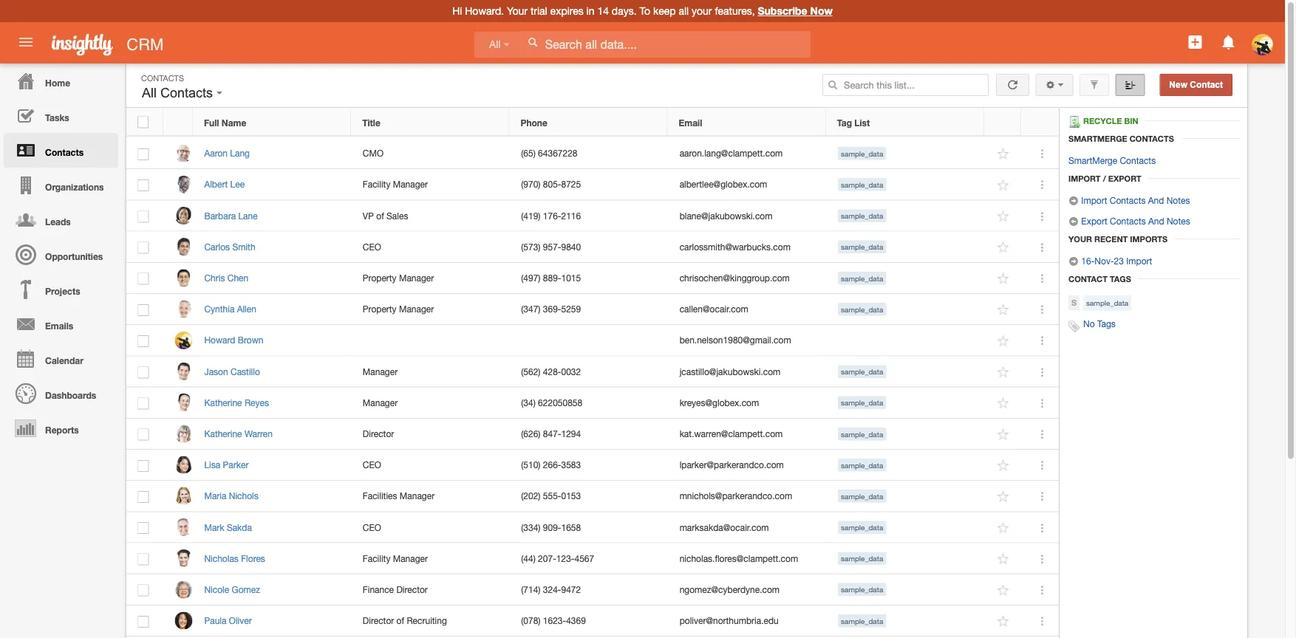 Task type: vqa. For each thing, say whether or not it's contained in the screenshot.


Task type: locate. For each thing, give the bounding box(es) containing it.
(510) 266-3583
[[521, 460, 581, 470]]

katherine warren link
[[204, 429, 280, 439]]

(34) 622050858 cell
[[510, 388, 668, 419]]

allen
[[237, 304, 256, 314]]

export right '/'
[[1108, 174, 1141, 183]]

0 vertical spatial facility manager cell
[[351, 169, 510, 201]]

8725
[[561, 179, 581, 190]]

row
[[126, 109, 1058, 136], [126, 138, 1059, 169], [126, 169, 1059, 201], [126, 201, 1059, 232], [126, 232, 1059, 263], [126, 263, 1059, 294], [126, 294, 1059, 325], [126, 325, 1059, 356], [126, 356, 1059, 388], [126, 388, 1059, 419], [126, 419, 1059, 450], [126, 450, 1059, 481], [126, 481, 1059, 512], [126, 512, 1059, 544], [126, 544, 1059, 575], [126, 575, 1059, 606], [126, 606, 1059, 637], [126, 637, 1059, 638]]

64367228
[[538, 148, 577, 158]]

nichols
[[229, 491, 258, 501]]

row containing paula oliver
[[126, 606, 1059, 637]]

contacts for smartmerge contacts
[[1120, 155, 1156, 166]]

0 vertical spatial ceo
[[363, 242, 381, 252]]

all for all contacts
[[142, 85, 157, 100]]

kreyes@globex.com
[[680, 398, 759, 408]]

(65) 64367228 cell
[[510, 138, 668, 169]]

0 vertical spatial facility
[[363, 179, 390, 190]]

smartmerge down recycle
[[1068, 134, 1127, 143]]

chris
[[204, 273, 225, 283]]

contacts inside button
[[160, 85, 213, 100]]

oliver
[[229, 616, 252, 626]]

ceo cell for (573)
[[351, 232, 510, 263]]

smartmerge
[[1068, 134, 1127, 143], [1068, 155, 1117, 166]]

row group
[[126, 138, 1059, 638]]

15 row from the top
[[126, 544, 1059, 575]]

sample_data for kat.warren@clampett.com
[[841, 430, 883, 438]]

recycle
[[1083, 116, 1122, 126]]

3 row from the top
[[126, 169, 1059, 201]]

1 property from the top
[[363, 273, 397, 283]]

ceo cell for (510)
[[351, 450, 510, 481]]

bin
[[1124, 116, 1138, 126]]

(626)
[[521, 429, 540, 439]]

import left '/'
[[1068, 174, 1101, 183]]

row containing cynthia allen
[[126, 294, 1059, 325]]

(562) 428-0032
[[521, 366, 581, 377]]

1 property manager from the top
[[363, 273, 434, 283]]

1 manager cell from the top
[[351, 356, 510, 388]]

mnichols@parkerandco.com cell
[[668, 481, 827, 512]]

176-
[[543, 211, 561, 221]]

facility manager cell up sales
[[351, 169, 510, 201]]

poliver@northumbria.edu cell
[[668, 606, 827, 637]]

7 follow image from the top
[[996, 615, 1010, 629]]

facility manager up the finance director
[[363, 553, 428, 564]]

0 vertical spatial smartmerge
[[1068, 134, 1127, 143]]

ceo down vp
[[363, 242, 381, 252]]

carlossmith@warbucks.com cell
[[668, 232, 827, 263]]

your down circle arrow left image
[[1068, 234, 1092, 244]]

blane@jakubowski.com cell
[[668, 201, 827, 232]]

(334) 909-1658 cell
[[510, 512, 668, 544]]

1 vertical spatial facility manager
[[363, 553, 428, 564]]

row containing katherine reyes
[[126, 388, 1059, 419]]

1 horizontal spatial of
[[397, 616, 404, 626]]

2 property from the top
[[363, 304, 397, 314]]

hi
[[452, 5, 462, 17]]

your left trial
[[507, 5, 528, 17]]

7 row from the top
[[126, 294, 1059, 325]]

facility up finance
[[363, 553, 390, 564]]

property for chen
[[363, 273, 397, 283]]

property manager for (497)
[[363, 273, 434, 283]]

and up imports
[[1148, 216, 1164, 226]]

export
[[1108, 174, 1141, 183], [1081, 216, 1107, 226]]

export right circle arrow left image
[[1081, 216, 1107, 226]]

jason castillo
[[204, 366, 260, 377]]

9 follow image from the top
[[996, 521, 1010, 535]]

director down finance
[[363, 616, 394, 626]]

1 facility from the top
[[363, 179, 390, 190]]

1 vertical spatial facility manager cell
[[351, 544, 510, 575]]

0 horizontal spatial contact
[[1068, 274, 1108, 284]]

17 row from the top
[[126, 606, 1059, 637]]

contacts up organizations link
[[45, 147, 84, 157]]

katherine for katherine reyes
[[204, 398, 242, 408]]

(347) 369-5259
[[521, 304, 581, 314]]

row containing chris chen
[[126, 263, 1059, 294]]

2 vertical spatial import
[[1126, 256, 1152, 266]]

cell
[[351, 325, 510, 356], [510, 325, 668, 356], [827, 325, 985, 356], [126, 637, 163, 638], [163, 637, 193, 638], [193, 637, 351, 638], [351, 637, 510, 638], [510, 637, 668, 638], [668, 637, 827, 638], [827, 637, 985, 638], [985, 637, 1022, 638], [1022, 637, 1059, 638]]

Search all data.... text field
[[519, 31, 810, 58]]

facility for lee
[[363, 179, 390, 190]]

(626) 847-1294
[[521, 429, 581, 439]]

manager for (44) 207-123-4567
[[393, 553, 428, 564]]

row containing nicholas flores
[[126, 544, 1059, 575]]

2 manager cell from the top
[[351, 388, 510, 419]]

(334) 909-1658
[[521, 522, 581, 533]]

import right 23
[[1126, 256, 1152, 266]]

row containing lisa parker
[[126, 450, 1059, 481]]

ceo up "facilities" at the bottom left of page
[[363, 460, 381, 470]]

nicholas.flores@clampett.com cell
[[668, 544, 827, 575]]

director for director of recruiting
[[363, 616, 394, 626]]

albert lee link
[[204, 179, 252, 190]]

dashboards
[[45, 390, 96, 400]]

(510)
[[521, 460, 540, 470]]

import contacts and notes link
[[1068, 195, 1190, 206]]

new contact
[[1169, 80, 1223, 90]]

0 vertical spatial and
[[1148, 195, 1164, 205]]

notes up export contacts and notes
[[1167, 195, 1190, 205]]

sample_data for lparker@parkerandco.com
[[841, 461, 883, 470]]

director
[[363, 429, 394, 439], [396, 585, 428, 595], [363, 616, 394, 626]]

vp
[[363, 211, 374, 221]]

sample_data for callen@ocair.com
[[841, 305, 883, 314]]

sample_data
[[841, 149, 883, 158], [841, 180, 883, 189], [841, 212, 883, 220], [841, 243, 883, 251], [841, 274, 883, 282], [1086, 299, 1129, 307], [841, 305, 883, 314], [841, 368, 883, 376], [841, 399, 883, 407], [841, 430, 883, 438], [841, 461, 883, 470], [841, 492, 883, 501], [841, 523, 883, 532], [841, 555, 883, 563], [841, 586, 883, 594], [841, 617, 883, 625]]

facility manager cell for (970)
[[351, 169, 510, 201]]

contact right new
[[1190, 80, 1223, 90]]

(419) 176-2116 cell
[[510, 201, 668, 232]]

finance
[[363, 585, 394, 595]]

(510) 266-3583 cell
[[510, 450, 668, 481]]

1 katherine from the top
[[204, 398, 242, 408]]

1 vertical spatial smartmerge
[[1068, 155, 1117, 166]]

1 vertical spatial ceo cell
[[351, 450, 510, 481]]

tasks link
[[4, 98, 118, 133]]

notes for export contacts and notes
[[1167, 216, 1190, 226]]

3 ceo from the top
[[363, 522, 381, 533]]

facility manager for (44)
[[363, 553, 428, 564]]

circle arrow right image
[[1068, 256, 1079, 267]]

follow image
[[996, 147, 1010, 161], [996, 209, 1010, 224], [996, 241, 1010, 255], [996, 303, 1010, 317], [996, 334, 1010, 348], [996, 397, 1010, 411], [996, 428, 1010, 442], [996, 490, 1010, 504], [996, 521, 1010, 535]]

0 vertical spatial property
[[363, 273, 397, 283]]

of inside cell
[[397, 616, 404, 626]]

contacts down contacts
[[1120, 155, 1156, 166]]

0 horizontal spatial of
[[376, 211, 384, 221]]

facility manager cell up the finance director
[[351, 544, 510, 575]]

2 follow image from the top
[[996, 272, 1010, 286]]

(202) 555-0153 cell
[[510, 481, 668, 512]]

1 horizontal spatial contact
[[1190, 80, 1223, 90]]

cynthia
[[204, 304, 234, 314]]

1 vertical spatial katherine
[[204, 429, 242, 439]]

1 horizontal spatial export
[[1108, 174, 1141, 183]]

ceo cell
[[351, 232, 510, 263], [351, 450, 510, 481], [351, 512, 510, 544]]

import for import contacts and notes
[[1081, 195, 1107, 205]]

contacts down the import contacts and notes link at the right of the page
[[1110, 216, 1146, 226]]

maria nichols
[[204, 491, 258, 501]]

2 katherine from the top
[[204, 429, 242, 439]]

chen
[[227, 273, 248, 283]]

nicole gomez link
[[204, 585, 267, 595]]

1 vertical spatial all
[[142, 85, 157, 100]]

2 ceo cell from the top
[[351, 450, 510, 481]]

manager for (202) 555-0153
[[400, 491, 435, 501]]

facilities
[[363, 491, 397, 501]]

1 facility manager cell from the top
[[351, 169, 510, 201]]

0 vertical spatial of
[[376, 211, 384, 221]]

opportunities
[[45, 251, 103, 262]]

0 horizontal spatial your
[[507, 5, 528, 17]]

3 follow image from the top
[[996, 365, 1010, 379]]

circle arrow right image
[[1068, 196, 1079, 206]]

2 row from the top
[[126, 138, 1059, 169]]

director up "facilities" at the bottom left of page
[[363, 429, 394, 439]]

facility down cmo
[[363, 179, 390, 190]]

0 vertical spatial all
[[489, 39, 501, 50]]

your
[[507, 5, 528, 17], [1068, 234, 1092, 244]]

1658
[[561, 522, 581, 533]]

and inside the export contacts and notes link
[[1148, 216, 1164, 226]]

manager cell
[[351, 356, 510, 388], [351, 388, 510, 419]]

sample_data for albertlee@globex.com
[[841, 180, 883, 189]]

import for import / export
[[1068, 174, 1101, 183]]

6 follow image from the top
[[996, 584, 1010, 598]]

follow image for blane@jakubowski.com
[[996, 209, 1010, 224]]

1 vertical spatial director
[[396, 585, 428, 595]]

and inside the import contacts and notes link
[[1148, 195, 1164, 205]]

2 follow image from the top
[[996, 209, 1010, 224]]

0 vertical spatial import
[[1068, 174, 1101, 183]]

manager cell for (34)
[[351, 388, 510, 419]]

ceo cell for (334)
[[351, 512, 510, 544]]

kat.warren@clampett.com cell
[[668, 419, 827, 450]]

0 vertical spatial facility manager
[[363, 179, 428, 190]]

805-
[[543, 179, 561, 190]]

row containing jason castillo
[[126, 356, 1059, 388]]

9 row from the top
[[126, 356, 1059, 388]]

follow image for ngomez@cyberdyne.com
[[996, 584, 1010, 598]]

1 horizontal spatial all
[[489, 39, 501, 50]]

23
[[1114, 256, 1124, 266]]

0 vertical spatial director
[[363, 429, 394, 439]]

director up director of recruiting
[[396, 585, 428, 595]]

import
[[1068, 174, 1101, 183], [1081, 195, 1107, 205], [1126, 256, 1152, 266]]

contacts for export contacts and notes
[[1110, 216, 1146, 226]]

ceo cell up facilities manager
[[351, 450, 510, 481]]

facility manager cell
[[351, 169, 510, 201], [351, 544, 510, 575]]

emails link
[[4, 307, 118, 341]]

1 vertical spatial property
[[363, 304, 397, 314]]

contact down 16-
[[1068, 274, 1108, 284]]

sample_data for mnichols@parkerandco.com
[[841, 492, 883, 501]]

369-
[[543, 304, 561, 314]]

(970) 805-8725
[[521, 179, 581, 190]]

1 vertical spatial contact
[[1068, 274, 1108, 284]]

2 notes from the top
[[1167, 216, 1190, 226]]

chris chen
[[204, 273, 248, 283]]

3 follow image from the top
[[996, 241, 1010, 255]]

mark sakda link
[[204, 522, 259, 533]]

director for director
[[363, 429, 394, 439]]

finance director cell
[[351, 575, 510, 606]]

1 vertical spatial and
[[1148, 216, 1164, 226]]

1 vertical spatial of
[[397, 616, 404, 626]]

row containing full name
[[126, 109, 1058, 136]]

nicholas flores
[[204, 553, 265, 564]]

428-
[[543, 366, 561, 377]]

2 facility from the top
[[363, 553, 390, 564]]

8 follow image from the top
[[996, 490, 1010, 504]]

nicholas flores link
[[204, 553, 273, 564]]

ceo down "facilities" at the bottom left of page
[[363, 522, 381, 533]]

1 vertical spatial your
[[1068, 234, 1092, 244]]

all down crm on the top left of the page
[[142, 85, 157, 100]]

import right circle arrow right icon
[[1081, 195, 1107, 205]]

marksakda@ocair.com cell
[[668, 512, 827, 544]]

5 follow image from the top
[[996, 334, 1010, 348]]

8 row from the top
[[126, 325, 1059, 356]]

follow image for marksakda@ocair.com
[[996, 521, 1010, 535]]

katherine reyes link
[[204, 398, 276, 408]]

1 vertical spatial property manager
[[363, 304, 434, 314]]

albertlee@globex.com cell
[[668, 169, 827, 201]]

property manager cell
[[351, 263, 510, 294], [351, 294, 510, 325]]

jason
[[204, 366, 228, 377]]

of left recruiting
[[397, 616, 404, 626]]

all down howard.
[[489, 39, 501, 50]]

2 ceo from the top
[[363, 460, 381, 470]]

9840
[[561, 242, 581, 252]]

katherine down jason
[[204, 398, 242, 408]]

5 follow image from the top
[[996, 552, 1010, 566]]

2 facility manager cell from the top
[[351, 544, 510, 575]]

(078) 1623-4369
[[521, 616, 586, 626]]

555-
[[543, 491, 561, 501]]

(347) 369-5259 cell
[[510, 294, 668, 325]]

14 row from the top
[[126, 512, 1059, 544]]

in
[[586, 5, 594, 17]]

ceo cell down facilities manager
[[351, 512, 510, 544]]

0 vertical spatial export
[[1108, 174, 1141, 183]]

6 follow image from the top
[[996, 397, 1010, 411]]

(44) 207-123-4567
[[521, 553, 594, 564]]

reports link
[[4, 411, 118, 446]]

2 vertical spatial ceo
[[363, 522, 381, 533]]

1 follow image from the top
[[996, 147, 1010, 161]]

lane
[[238, 211, 258, 221]]

ceo cell down sales
[[351, 232, 510, 263]]

(34)
[[521, 398, 536, 408]]

smartmerge up '/'
[[1068, 155, 1117, 166]]

aaron.lang@clampett.com
[[680, 148, 783, 158]]

aaron.lang@clampett.com cell
[[668, 138, 827, 169]]

4 follow image from the top
[[996, 303, 1010, 317]]

notifications image
[[1220, 33, 1237, 51]]

2 vertical spatial director
[[363, 616, 394, 626]]

(497) 889-1015 cell
[[510, 263, 668, 294]]

contacts up the export contacts and notes link on the top of the page
[[1110, 195, 1146, 205]]

expires
[[550, 5, 584, 17]]

follow image for mnichols@parkerandco.com
[[996, 490, 1010, 504]]

contacts for all contacts
[[160, 85, 213, 100]]

and for import contacts and notes
[[1148, 195, 1164, 205]]

2 smartmerge from the top
[[1068, 155, 1117, 166]]

1 vertical spatial ceo
[[363, 460, 381, 470]]

notes
[[1167, 195, 1190, 205], [1167, 216, 1190, 226]]

to
[[640, 5, 650, 17]]

contacts
[[1130, 134, 1174, 143]]

katherine up lisa parker
[[204, 429, 242, 439]]

barbara lane
[[204, 211, 258, 221]]

and for export contacts and notes
[[1148, 216, 1164, 226]]

sample_data for poliver@northumbria.edu
[[841, 617, 883, 625]]

smartmerge for smartmerge contacts
[[1068, 134, 1127, 143]]

9472
[[561, 585, 581, 595]]

13 row from the top
[[126, 481, 1059, 512]]

recruiting
[[407, 616, 447, 626]]

0 horizontal spatial all
[[142, 85, 157, 100]]

property for allen
[[363, 304, 397, 314]]

4 row from the top
[[126, 201, 1059, 232]]

2 property manager from the top
[[363, 304, 434, 314]]

1 follow image from the top
[[996, 178, 1010, 192]]

row containing mark sakda
[[126, 512, 1059, 544]]

all inside button
[[142, 85, 157, 100]]

1 vertical spatial notes
[[1167, 216, 1190, 226]]

all
[[679, 5, 689, 17]]

row containing aaron lang
[[126, 138, 1059, 169]]

10 row from the top
[[126, 388, 1059, 419]]

notes up imports
[[1167, 216, 1190, 226]]

12 row from the top
[[126, 450, 1059, 481]]

of
[[376, 211, 384, 221], [397, 616, 404, 626]]

(334)
[[521, 522, 540, 533]]

0 vertical spatial ceo cell
[[351, 232, 510, 263]]

property manager for (347)
[[363, 304, 434, 314]]

manager for (347) 369-5259
[[399, 304, 434, 314]]

follow image
[[996, 178, 1010, 192], [996, 272, 1010, 286], [996, 365, 1010, 379], [996, 459, 1010, 473], [996, 552, 1010, 566], [996, 584, 1010, 598], [996, 615, 1010, 629]]

recent
[[1094, 234, 1128, 244]]

sample_data for blane@jakubowski.com
[[841, 212, 883, 220]]

navigation
[[0, 64, 118, 446]]

of inside cell
[[376, 211, 384, 221]]

cmo cell
[[351, 138, 510, 169]]

1 property manager cell from the top
[[351, 263, 510, 294]]

2 facility manager from the top
[[363, 553, 428, 564]]

0 vertical spatial your
[[507, 5, 528, 17]]

finance director
[[363, 585, 428, 595]]

0 vertical spatial property manager
[[363, 273, 434, 283]]

(202)
[[521, 491, 540, 501]]

gomez
[[232, 585, 260, 595]]

2 vertical spatial ceo cell
[[351, 512, 510, 544]]

1 smartmerge from the top
[[1068, 134, 1127, 143]]

manager inside facilities manager 'cell'
[[400, 491, 435, 501]]

director cell
[[351, 419, 510, 450]]

16 row from the top
[[126, 575, 1059, 606]]

director of recruiting cell
[[351, 606, 510, 637]]

follow image for chrisochen@kinggroup.com
[[996, 272, 1010, 286]]

3 ceo cell from the top
[[351, 512, 510, 544]]

(44)
[[521, 553, 536, 564]]

0 vertical spatial notes
[[1167, 195, 1190, 205]]

0 vertical spatial katherine
[[204, 398, 242, 408]]

mnichols@parkerandco.com
[[680, 491, 792, 501]]

1 ceo from the top
[[363, 242, 381, 252]]

cmo
[[363, 148, 384, 158]]

follow image for kat.warren@clampett.com
[[996, 428, 1010, 442]]

(562) 428-0032 cell
[[510, 356, 668, 388]]

7 follow image from the top
[[996, 428, 1010, 442]]

row containing katherine warren
[[126, 419, 1059, 450]]

vp of sales cell
[[351, 201, 510, 232]]

None checkbox
[[138, 211, 149, 223], [138, 242, 149, 254], [138, 304, 149, 316], [138, 429, 149, 441], [138, 491, 149, 503], [138, 585, 149, 597], [138, 211, 149, 223], [138, 242, 149, 254], [138, 304, 149, 316], [138, 429, 149, 441], [138, 491, 149, 503], [138, 585, 149, 597]]

0 horizontal spatial export
[[1081, 216, 1107, 226]]

1 facility manager from the top
[[363, 179, 428, 190]]

contacts up the full
[[160, 85, 213, 100]]

ceo for smith
[[363, 242, 381, 252]]

paula
[[204, 616, 226, 626]]

and up export contacts and notes
[[1148, 195, 1164, 205]]

1 row from the top
[[126, 109, 1058, 136]]

5 row from the top
[[126, 232, 1059, 263]]

carlos smith link
[[204, 242, 263, 252]]

maria
[[204, 491, 226, 501]]

manager for (970) 805-8725
[[393, 179, 428, 190]]

albertlee@globex.com
[[680, 179, 767, 190]]

2 property manager cell from the top
[[351, 294, 510, 325]]

1 ceo cell from the top
[[351, 232, 510, 263]]

property manager cell for (347)
[[351, 294, 510, 325]]

909-
[[543, 522, 561, 533]]

facility manager up sales
[[363, 179, 428, 190]]

(714) 324-9472 cell
[[510, 575, 668, 606]]

11 row from the top
[[126, 419, 1059, 450]]

1 vertical spatial import
[[1081, 195, 1107, 205]]

1 vertical spatial facility
[[363, 553, 390, 564]]

6 row from the top
[[126, 263, 1059, 294]]

None checkbox
[[137, 116, 149, 128], [138, 148, 149, 160], [138, 180, 149, 191], [138, 273, 149, 285], [138, 336, 149, 347], [138, 367, 149, 379], [138, 398, 149, 410], [138, 460, 149, 472], [138, 523, 149, 534], [138, 554, 149, 566], [138, 616, 149, 628], [137, 116, 149, 128], [138, 148, 149, 160], [138, 180, 149, 191], [138, 273, 149, 285], [138, 336, 149, 347], [138, 367, 149, 379], [138, 398, 149, 410], [138, 460, 149, 472], [138, 523, 149, 534], [138, 554, 149, 566], [138, 616, 149, 628]]

of right vp
[[376, 211, 384, 221]]

4 follow image from the top
[[996, 459, 1010, 473]]

1 notes from the top
[[1167, 195, 1190, 205]]

5259
[[561, 304, 581, 314]]

contact
[[1190, 80, 1223, 90], [1068, 274, 1108, 284]]



Task type: describe. For each thing, give the bounding box(es) containing it.
ben.nelson1980@gmail.com cell
[[668, 325, 827, 356]]

(44) 207-123-4567 cell
[[510, 544, 668, 575]]

kreyes@globex.com cell
[[668, 388, 827, 419]]

follow image for jcastillo@jakubowski.com
[[996, 365, 1010, 379]]

row containing albert lee
[[126, 169, 1059, 201]]

sample_data for aaron.lang@clampett.com
[[841, 149, 883, 158]]

row containing maria nichols
[[126, 481, 1059, 512]]

facilities manager cell
[[351, 481, 510, 512]]

new contact link
[[1160, 74, 1233, 96]]

smartmerge contacts
[[1068, 134, 1174, 143]]

home link
[[4, 64, 118, 98]]

howard brown
[[204, 335, 263, 346]]

new
[[1169, 80, 1187, 90]]

follow image for aaron.lang@clampett.com
[[996, 147, 1010, 161]]

navigation containing home
[[0, 64, 118, 446]]

lang
[[230, 148, 250, 158]]

16-
[[1081, 256, 1095, 266]]

Search this list... text field
[[822, 74, 989, 96]]

sample_data for marksakda@ocair.com
[[841, 523, 883, 532]]

jcastillo@jakubowski.com cell
[[668, 356, 827, 388]]

aaron
[[204, 148, 228, 158]]

(573) 957-9840 cell
[[510, 232, 668, 263]]

barbara lane link
[[204, 211, 265, 221]]

lparker@parkerandco.com cell
[[668, 450, 827, 481]]

follow image for albertlee@globex.com
[[996, 178, 1010, 192]]

lisa
[[204, 460, 220, 470]]

facility manager cell for (44)
[[351, 544, 510, 575]]

contacts link
[[4, 133, 118, 168]]

(970)
[[521, 179, 540, 190]]

nicholas
[[204, 553, 239, 564]]

847-
[[543, 429, 561, 439]]

207-
[[538, 553, 556, 564]]

maria nichols link
[[204, 491, 266, 501]]

123-
[[556, 553, 575, 564]]

manager for (497) 889-1015
[[399, 273, 434, 283]]

smartmerge for smartmerge contacts
[[1068, 155, 1117, 166]]

ceo for parker
[[363, 460, 381, 470]]

follow image for lparker@parkerandco.com
[[996, 459, 1010, 473]]

jason castillo link
[[204, 366, 267, 377]]

tags
[[1097, 319, 1116, 329]]

0 vertical spatial contact
[[1190, 80, 1223, 90]]

follow image for carlossmith@warbucks.com
[[996, 241, 1010, 255]]

follow image for ben.nelson1980@gmail.com
[[996, 334, 1010, 348]]

cynthia allen link
[[204, 304, 264, 314]]

tasks
[[45, 112, 69, 123]]

refresh list image
[[1006, 80, 1020, 90]]

of for director
[[397, 616, 404, 626]]

(626) 847-1294 cell
[[510, 419, 668, 450]]

follow image for kreyes@globex.com
[[996, 397, 1010, 411]]

list
[[854, 117, 870, 128]]

ngomez@cyberdyne.com cell
[[668, 575, 827, 606]]

opportunities link
[[4, 237, 118, 272]]

circle arrow left image
[[1068, 217, 1079, 227]]

ngomez@cyberdyne.com
[[680, 585, 780, 595]]

leads link
[[4, 202, 118, 237]]

parker
[[223, 460, 249, 470]]

row containing carlos smith
[[126, 232, 1059, 263]]

chrisochen@kinggroup.com cell
[[668, 263, 827, 294]]

reports
[[45, 425, 79, 435]]

features,
[[715, 5, 755, 17]]

callen@ocair.com
[[680, 304, 748, 314]]

search image
[[828, 80, 838, 90]]

leads
[[45, 217, 71, 227]]

smartmerge contacts link
[[1068, 155, 1156, 166]]

sample_data for ngomez@cyberdyne.com
[[841, 586, 883, 594]]

home
[[45, 78, 70, 88]]

lisa parker link
[[204, 460, 256, 470]]

show list view filters image
[[1089, 80, 1099, 90]]

14
[[597, 5, 609, 17]]

manager cell for (562)
[[351, 356, 510, 388]]

1 horizontal spatial your
[[1068, 234, 1092, 244]]

facility for flores
[[363, 553, 390, 564]]

no
[[1083, 319, 1095, 329]]

contacts up all contacts
[[141, 73, 184, 83]]

row containing barbara lane
[[126, 201, 1059, 232]]

albert
[[204, 179, 228, 190]]

(078) 1623-4369 cell
[[510, 606, 668, 637]]

subscribe now link
[[758, 5, 833, 17]]

calendar
[[45, 355, 83, 366]]

sample_data for chrisochen@kinggroup.com
[[841, 274, 883, 282]]

full name
[[204, 117, 246, 128]]

(562)
[[521, 366, 540, 377]]

4369
[[566, 616, 586, 626]]

of for vp
[[376, 211, 384, 221]]

show sidebar image
[[1125, 80, 1135, 90]]

(347)
[[521, 304, 540, 314]]

1015
[[561, 273, 581, 283]]

(65) 64367228
[[521, 148, 577, 158]]

row containing nicole gomez
[[126, 575, 1059, 606]]

889-
[[543, 273, 561, 283]]

nicole
[[204, 585, 229, 595]]

facilities manager
[[363, 491, 435, 501]]

sample_data for nicholas.flores@clampett.com
[[841, 555, 883, 563]]

callen@ocair.com cell
[[668, 294, 827, 325]]

mark sakda
[[204, 522, 252, 533]]

(65)
[[521, 148, 536, 158]]

/
[[1103, 174, 1106, 183]]

mark
[[204, 522, 224, 533]]

sample_data for kreyes@globex.com
[[841, 399, 883, 407]]

ceo for sakda
[[363, 522, 381, 533]]

now
[[810, 5, 833, 17]]

324-
[[543, 585, 561, 595]]

(970) 805-8725 cell
[[510, 169, 668, 201]]

emails
[[45, 321, 73, 331]]

lisa parker
[[204, 460, 249, 470]]

(078)
[[521, 616, 540, 626]]

recycle bin
[[1083, 116, 1138, 126]]

keep
[[653, 5, 676, 17]]

notes for import contacts and notes
[[1167, 195, 1190, 205]]

aaron lang
[[204, 148, 250, 158]]

katherine for katherine warren
[[204, 429, 242, 439]]

follow image for poliver@northumbria.edu
[[996, 615, 1010, 629]]

follow image for nicholas.flores@clampett.com
[[996, 552, 1010, 566]]

all contacts
[[142, 85, 217, 100]]

follow image for callen@ocair.com
[[996, 303, 1010, 317]]

(202) 555-0153
[[521, 491, 581, 501]]

dashboards link
[[4, 376, 118, 411]]

tag list
[[837, 117, 870, 128]]

row containing howard brown
[[126, 325, 1059, 356]]

contact tags
[[1068, 274, 1131, 284]]

poliver@northumbria.edu
[[680, 616, 779, 626]]

622050858
[[538, 398, 582, 408]]

lee
[[230, 179, 245, 190]]

sakda
[[227, 522, 252, 533]]

1623-
[[543, 616, 566, 626]]

row group containing aaron lang
[[126, 138, 1059, 638]]

sample_data for jcastillo@jakubowski.com
[[841, 368, 883, 376]]

white image
[[527, 37, 538, 47]]

facility manager for (970)
[[363, 179, 428, 190]]

sample_data for carlossmith@warbucks.com
[[841, 243, 883, 251]]

kat.warren@clampett.com
[[680, 429, 783, 439]]

tags
[[1110, 274, 1131, 284]]

email
[[679, 117, 702, 128]]

contacts for import contacts and notes
[[1110, 195, 1146, 205]]

sales
[[386, 211, 408, 221]]

(573)
[[521, 242, 540, 252]]

cog image
[[1045, 80, 1055, 90]]

1 vertical spatial export
[[1081, 216, 1107, 226]]

18 row from the top
[[126, 637, 1059, 638]]

4567
[[574, 553, 594, 564]]

property manager cell for (497)
[[351, 263, 510, 294]]

all for all
[[489, 39, 501, 50]]



